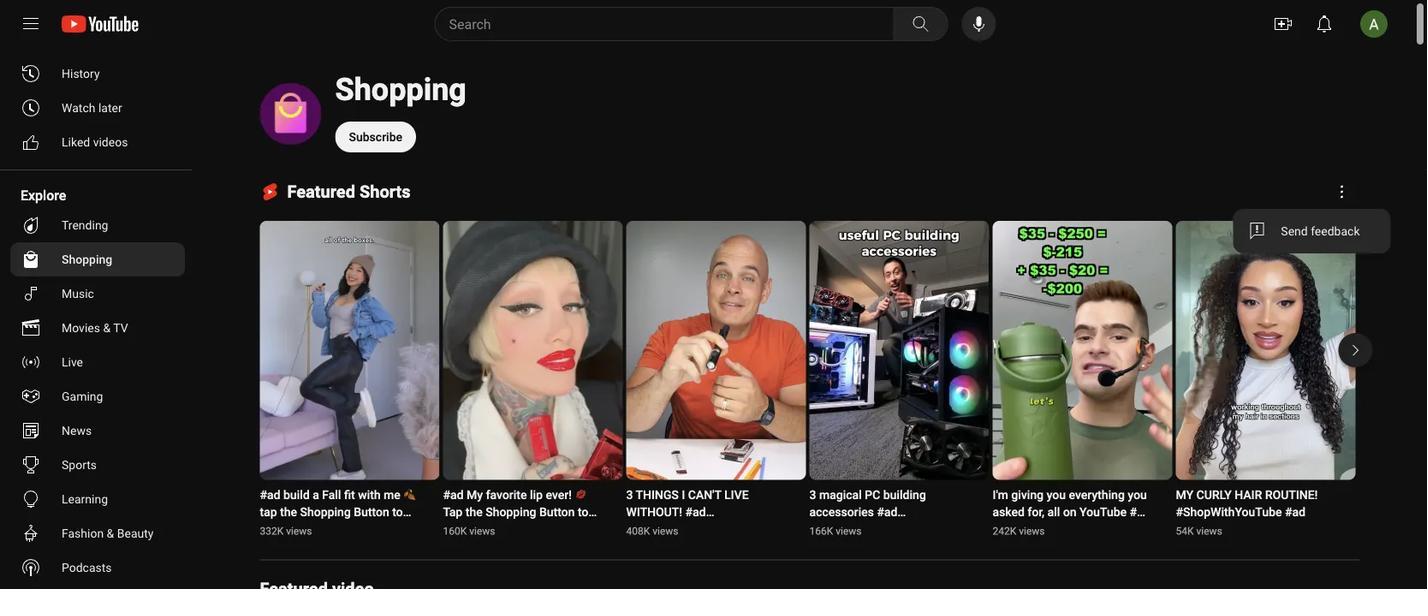 Task type: vqa. For each thing, say whether or not it's contained in the screenshot.


Task type: locate. For each thing, give the bounding box(es) containing it.
1 3 from the left
[[627, 488, 633, 502]]

send
[[1282, 224, 1309, 238]]

& left tv
[[103, 321, 111, 335]]

sports
[[62, 458, 97, 472]]

lip
[[530, 488, 543, 502]]

learning link
[[10, 482, 185, 517], [10, 482, 185, 517]]

& left beauty
[[107, 526, 114, 541]]

youtube
[[1080, 505, 1127, 519]]

#shopwithyoutube
[[443, 522, 543, 537]]

music link
[[10, 277, 185, 311], [10, 277, 185, 311]]

you
[[1047, 488, 1067, 502], [1128, 488, 1148, 502]]

podcasts link
[[10, 551, 185, 585], [10, 551, 185, 585]]

you up all
[[1047, 488, 1067, 502]]

later
[[98, 101, 122, 115]]

1 button from the left
[[354, 505, 390, 519]]

fall
[[322, 488, 341, 502]]

to down the 💋
[[578, 505, 589, 519]]

to inside #ad build a fall fit with me 🍂 tap the shopping button to check out the look 🛍️🫰 #shopwithyoutube
[[393, 505, 403, 519]]

the down build
[[280, 505, 297, 519]]

shopping
[[335, 72, 467, 108], [62, 252, 112, 266], [300, 505, 351, 519], [486, 505, 537, 519]]

giving
[[1012, 488, 1044, 502]]

magical
[[820, 488, 862, 502]]

views right "160k"
[[470, 525, 496, 537]]

sports link
[[10, 448, 185, 482], [10, 448, 185, 482]]

views down accessories
[[836, 525, 862, 537]]

on
[[1064, 505, 1077, 519]]

6 views from the left
[[1197, 525, 1223, 537]]

you right everything
[[1128, 488, 1148, 502]]

liked videos link
[[10, 125, 185, 159], [10, 125, 185, 159]]

3 views from the left
[[653, 525, 679, 537]]

3 for 3 things i can't live without! #ad #shopwithyoutube
[[627, 488, 633, 502]]

live link
[[10, 345, 185, 379], [10, 345, 185, 379]]

to
[[393, 505, 403, 519], [578, 505, 589, 519]]

movies & tv link
[[10, 311, 185, 345], [10, 311, 185, 345]]

166k
[[810, 525, 834, 537]]

my curly hair routine! #shopwithyoutube #ad link
[[1177, 487, 1336, 521]]

0 horizontal spatial 3
[[627, 488, 633, 502]]

#shopwithyoutube inside i'm giving you everything you asked for, all on youtube #ad #shopwithyoutube #girlmath
[[993, 522, 1099, 537]]

1 horizontal spatial button
[[540, 505, 575, 519]]

beauty
[[117, 526, 154, 541]]

1 horizontal spatial 3
[[810, 488, 817, 502]]

history link
[[10, 57, 185, 91], [10, 57, 185, 91]]

fashion & beauty link
[[10, 517, 185, 551], [10, 517, 185, 551]]

my curly hair routine! #shopwithyoutube #ad 54k views
[[1177, 488, 1319, 537]]

with
[[358, 488, 381, 502]]

4 views from the left
[[836, 525, 862, 537]]

#ad inside 3 magical pc building accessories #ad #shopwithyoutube
[[877, 505, 898, 519]]

avatar image image
[[1361, 10, 1389, 38]]

#ad build a fall fit with me 🍂 tap the shopping button to check out the look 🛍️🫰 #shopwithyoutube
[[260, 488, 416, 554]]

2 3 from the left
[[810, 488, 817, 502]]

1 vertical spatial &
[[107, 526, 114, 541]]

live
[[62, 355, 83, 369]]

news link
[[10, 414, 185, 448], [10, 414, 185, 448]]

liked
[[62, 135, 90, 149]]

3 inside 3 magical pc building accessories #ad #shopwithyoutube
[[810, 488, 817, 502]]

3 inside 3 things i can't live without! #ad #shopwithyoutube
[[627, 488, 633, 502]]

#shopwithyoutube down out at the left
[[260, 540, 366, 554]]

views
[[286, 525, 312, 537], [470, 525, 496, 537], [653, 525, 679, 537], [836, 525, 862, 537], [1020, 525, 1045, 537], [1197, 525, 1223, 537]]

2 to from the left
[[578, 505, 589, 519]]

I'm giving you everything you asked for, all on YouTube #ad #ShopWithYouTube #GirlMath text field
[[993, 487, 1153, 554]]

views down without!
[[653, 525, 679, 537]]

everything
[[1069, 488, 1125, 502]]

0 horizontal spatial the
[[280, 505, 297, 519]]

0 horizontal spatial you
[[1047, 488, 1067, 502]]

💋
[[575, 488, 587, 502]]

views right 332k on the left
[[286, 525, 312, 537]]

408k
[[627, 525, 650, 537]]

MY CURLY HAIR ROUTINE! #ShopWithYouTube #ad text field
[[1177, 487, 1336, 521]]

to down me
[[393, 505, 403, 519]]

& for beauty
[[107, 526, 114, 541]]

featured shorts
[[287, 182, 411, 202]]

#shopwithyoutube down without!
[[627, 522, 733, 537]]

tv
[[113, 321, 128, 335]]

the inside #ad my favorite lip ever! 💋 tap the shopping button to #shopwithyoutube !
[[466, 505, 483, 519]]

1 horizontal spatial you
[[1128, 488, 1148, 502]]

the down my
[[466, 505, 483, 519]]

videos
[[93, 135, 128, 149]]

for,
[[1028, 505, 1045, 519]]

1 horizontal spatial to
[[578, 505, 589, 519]]

5 views from the left
[[1020, 525, 1045, 537]]

3 left magical
[[810, 488, 817, 502]]

🍂
[[404, 488, 416, 502]]

242k
[[993, 525, 1017, 537]]

0 horizontal spatial to
[[393, 505, 403, 519]]

0 horizontal spatial button
[[354, 505, 390, 519]]

shopping down favorite
[[486, 505, 537, 519]]

curly
[[1197, 488, 1232, 502]]

shopping link
[[10, 242, 185, 277], [10, 242, 185, 277]]

views down for,
[[1020, 525, 1045, 537]]

2 horizontal spatial the
[[466, 505, 483, 519]]

build
[[284, 488, 310, 502]]

#shopwithyoutube inside 3 things i can't live without! #ad #shopwithyoutube
[[627, 522, 733, 537]]

3 THINGS I CAN'T LIVE WITHOUT! #ad #ShopWithYouTube text field
[[627, 487, 786, 537]]

#shopwithyoutube inside my curly hair routine! #shopwithyoutube #ad 54k views
[[1177, 505, 1283, 519]]

check
[[260, 522, 292, 537]]

without!
[[627, 505, 683, 519]]

i'm giving you everything you asked for, all on youtube #ad #shopwithyoutube #girlmath link
[[993, 487, 1153, 554]]

#ad
[[260, 488, 281, 502], [443, 488, 464, 502], [686, 505, 706, 519], [877, 505, 898, 519], [1130, 505, 1151, 519], [1286, 505, 1306, 519]]

#ad inside i'm giving you everything you asked for, all on youtube #ad #shopwithyoutube #girlmath
[[1130, 505, 1151, 519]]

views right 54k
[[1197, 525, 1223, 537]]

#shopwithyoutube inside #ad build a fall fit with me 🍂 tap the shopping button to check out the look 🛍️🫰 #shopwithyoutube
[[260, 540, 366, 554]]

3 for 3 magical pc building accessories #ad #shopwithyoutube
[[810, 488, 817, 502]]

#ad inside #ad build a fall fit with me 🍂 tap the shopping button to check out the look 🛍️🫰 #shopwithyoutube
[[260, 488, 281, 502]]

tap
[[260, 505, 277, 519]]

button down ever!
[[540, 505, 575, 519]]

None search field
[[404, 7, 952, 41]]

1 to from the left
[[393, 505, 403, 519]]

#shopwithyoutube down curly at the bottom right
[[1177, 505, 1283, 519]]

0 vertical spatial &
[[103, 321, 111, 335]]

views for my
[[470, 525, 496, 537]]

trending
[[62, 218, 108, 232]]

shopping down fall
[[300, 505, 351, 519]]

shopping up subscribe
[[335, 72, 467, 108]]

trending link
[[10, 208, 185, 242], [10, 208, 185, 242]]

button up 🛍️🫰
[[354, 505, 390, 519]]

#shopwithyoutube down all
[[993, 522, 1099, 537]]

you link
[[10, 22, 185, 57], [10, 22, 185, 57]]

the
[[280, 505, 297, 519], [466, 505, 483, 519], [315, 522, 332, 537]]

!
[[546, 522, 549, 537]]

2 button from the left
[[540, 505, 575, 519]]

the right out at the left
[[315, 522, 332, 537]]

#shopwithyoutube down accessories
[[810, 522, 916, 537]]

#ad inside 3 things i can't live without! #ad #shopwithyoutube
[[686, 505, 706, 519]]

1 views from the left
[[286, 525, 312, 537]]

#ad my favorite lip ever! 💋 tap the shopping button to #shopwithyoutube !
[[443, 488, 589, 537]]

3 left the things
[[627, 488, 633, 502]]

ever!
[[546, 488, 572, 502]]

i'm
[[993, 488, 1009, 502]]

2 views from the left
[[470, 525, 496, 537]]

hair
[[1235, 488, 1263, 502]]

#shopwithyoutube inside 3 magical pc building accessories #ad #shopwithyoutube
[[810, 522, 916, 537]]

fashion & beauty
[[62, 526, 154, 541]]

button
[[354, 505, 390, 519], [540, 505, 575, 519]]

Shopping text field
[[335, 72, 467, 108]]



Task type: describe. For each thing, give the bounding box(es) containing it.
favorite
[[486, 488, 527, 502]]

podcasts
[[62, 561, 112, 575]]

explore
[[21, 187, 66, 203]]

featured
[[287, 182, 355, 202]]

my
[[1177, 488, 1194, 502]]

166k views
[[810, 525, 862, 537]]

54k
[[1177, 525, 1195, 537]]

button inside #ad my favorite lip ever! 💋 tap the shopping button to #shopwithyoutube !
[[540, 505, 575, 519]]

views inside my curly hair routine! #shopwithyoutube #ad 54k views
[[1197, 525, 1223, 537]]

2 you from the left
[[1128, 488, 1148, 502]]

accessories
[[810, 505, 875, 519]]

liked videos
[[62, 135, 128, 149]]

tap
[[443, 505, 463, 519]]

408k views
[[627, 525, 679, 537]]

#ad build a Fall fit with me 🍂 tap the Shopping Button to check out the look 🛍️🫰 #ShopWithYouTube text field
[[260, 487, 419, 554]]

3 magical pc building accessories #ad #shopwithyoutube link
[[810, 487, 969, 537]]

views for build
[[286, 525, 312, 537]]

to inside #ad my favorite lip ever! 💋 tap the shopping button to #shopwithyoutube !
[[578, 505, 589, 519]]

subscribe
[[349, 130, 403, 144]]

shopping main content
[[206, 48, 1414, 589]]

242k views
[[993, 525, 1045, 537]]

1 you from the left
[[1047, 488, 1067, 502]]

#ad my favorite lip ever! 💋 tap the shopping button to #shopwithyoutube ! link
[[443, 487, 603, 537]]

routine!
[[1266, 488, 1319, 502]]

a
[[313, 488, 319, 502]]

movies & tv
[[62, 321, 128, 335]]

shorts
[[360, 182, 411, 202]]

3 magical pc building accessories #ad #shopwithyoutube
[[810, 488, 927, 537]]

views for giving
[[1020, 525, 1045, 537]]

160k views
[[443, 525, 496, 537]]

history
[[62, 66, 100, 81]]

send feedback
[[1282, 224, 1361, 238]]

3 things i can't live without! #ad #shopwithyoutube link
[[627, 487, 786, 537]]

you
[[21, 31, 44, 48]]

1 horizontal spatial the
[[315, 522, 332, 537]]

button inside #ad build a fall fit with me 🍂 tap the shopping button to check out the look 🛍️🫰 #shopwithyoutube
[[354, 505, 390, 519]]

watch later
[[62, 101, 122, 115]]

feedback
[[1312, 224, 1361, 238]]

music
[[62, 287, 94, 301]]

look
[[335, 522, 358, 537]]

movies
[[62, 321, 100, 335]]

3 magical PC building accessories #ad #ShopWithYouTube text field
[[810, 487, 969, 537]]

3 things i can't live without! #ad #shopwithyoutube
[[627, 488, 749, 537]]

views for things
[[653, 525, 679, 537]]

views for magical
[[836, 525, 862, 537]]

shopping inside #ad build a fall fit with me 🍂 tap the shopping button to check out the look 🛍️🫰 #shopwithyoutube
[[300, 505, 351, 519]]

🛍️🫰
[[361, 522, 385, 537]]

& for tv
[[103, 321, 111, 335]]

160k
[[443, 525, 467, 537]]

can't
[[689, 488, 722, 502]]

gaming
[[62, 389, 103, 403]]

i'm giving you everything you asked for, all on youtube #ad #shopwithyoutube #girlmath
[[993, 488, 1151, 554]]

i
[[682, 488, 686, 502]]

live
[[725, 488, 749, 502]]

things
[[636, 488, 679, 502]]

#ad My favorite lip ever! 💋 Tap the Shopping Button to #shopwithyoutube ! text field
[[443, 487, 603, 537]]

#ad build a fall fit with me 🍂 tap the shopping button to check out the look 🛍️🫰 #shopwithyoutube link
[[260, 487, 419, 554]]

watch
[[62, 101, 95, 115]]

out
[[295, 522, 312, 537]]

#ad inside #ad my favorite lip ever! 💋 tap the shopping button to #shopwithyoutube !
[[443, 488, 464, 502]]

shopping inside #ad my favorite lip ever! 💋 tap the shopping button to #shopwithyoutube !
[[486, 505, 537, 519]]

Search text field
[[449, 13, 890, 35]]

#girlmath
[[993, 540, 1047, 554]]

all
[[1048, 505, 1061, 519]]

332k
[[260, 525, 284, 537]]

asked
[[993, 505, 1025, 519]]

shopping down trending
[[62, 252, 112, 266]]

332k views
[[260, 525, 312, 537]]

pc
[[865, 488, 881, 502]]

subscribe button
[[335, 122, 416, 152]]

learning
[[62, 492, 108, 506]]

fashion
[[62, 526, 104, 541]]

my
[[467, 488, 483, 502]]

#ad inside my curly hair routine! #shopwithyoutube #ad 54k views
[[1286, 505, 1306, 519]]

send feedback option
[[1234, 216, 1392, 247]]

building
[[884, 488, 927, 502]]

news
[[62, 424, 92, 438]]

fit
[[344, 488, 355, 502]]

me
[[384, 488, 401, 502]]

send feedback link
[[1234, 216, 1392, 247]]



